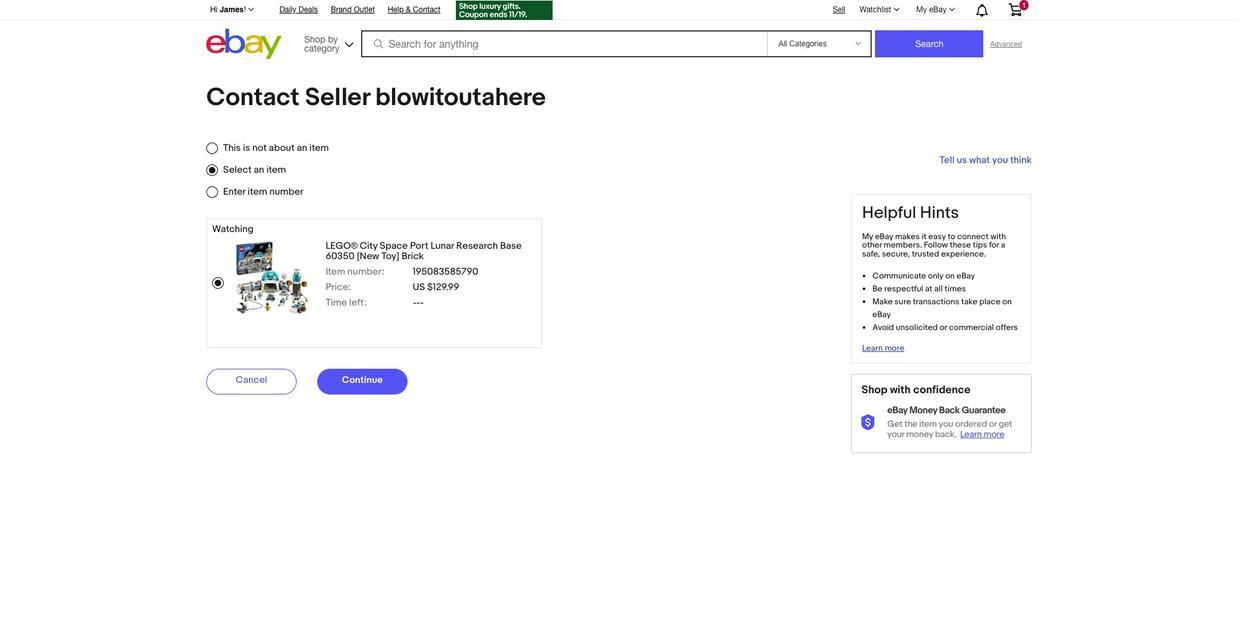Task type: describe. For each thing, give the bounding box(es) containing it.
confidence
[[913, 384, 971, 396]]

get
[[887, 419, 903, 430]]

by
[[328, 34, 338, 44]]

my for my ebay makes it easy to connect with other members. follow these tips for a safe, secure, trusted experience.
[[862, 231, 873, 242]]

us $129.99
[[413, 281, 459, 294]]

back
[[939, 404, 960, 417]]

$129.99
[[427, 281, 459, 294]]

tips
[[973, 240, 987, 250]]

blowitoutahere
[[375, 83, 546, 113]]

sure
[[895, 297, 911, 307]]

0 horizontal spatial with
[[890, 384, 911, 396]]

the
[[905, 419, 918, 430]]

hints
[[920, 203, 959, 223]]

watchlist link
[[853, 2, 906, 17]]

brand outlet link
[[331, 3, 375, 17]]

my ebay
[[917, 5, 947, 14]]

helpful hints
[[862, 203, 959, 223]]

trusted
[[912, 249, 939, 259]]

ebay down make
[[873, 310, 891, 320]]

2 - from the left
[[416, 297, 420, 309]]

select
[[223, 164, 252, 176]]

place
[[980, 297, 1001, 307]]

this is not about an item
[[223, 142, 329, 154]]

brick
[[402, 250, 424, 263]]

item
[[326, 266, 345, 278]]

deals
[[299, 5, 318, 14]]

brand
[[331, 5, 352, 14]]

what
[[969, 154, 990, 166]]

outlet
[[354, 5, 375, 14]]

lego® city space port lunar research base 60350 [new toy] brick
[[326, 240, 522, 263]]

my ebay makes it easy to connect with other members. follow these tips for a safe, secure, trusted experience.
[[862, 231, 1006, 259]]

item right about at the top left of page
[[309, 142, 329, 154]]

category
[[304, 43, 339, 53]]

communicate
[[873, 271, 926, 281]]

guarantee
[[962, 404, 1006, 417]]

shop by category button
[[298, 29, 356, 56]]

learn more for top learn more link
[[862, 343, 905, 353]]

1 vertical spatial on
[[1003, 297, 1012, 307]]

offers
[[996, 322, 1018, 333]]

or inside the get the item you ordered or get your money back.
[[989, 419, 997, 430]]

&
[[406, 5, 411, 14]]

get the item you ordered or get your money back.
[[887, 419, 1012, 440]]

item inside the get the item you ordered or get your money back.
[[919, 419, 937, 430]]

watchlist
[[860, 5, 891, 14]]

advanced link
[[984, 31, 1029, 57]]

lego® city space port lunar research base 60350 [new toy] brick image
[[236, 241, 309, 315]]

brand outlet
[[331, 5, 375, 14]]

number
[[269, 186, 304, 198]]

members.
[[884, 240, 922, 250]]

1
[[1022, 1, 1026, 9]]

ebay up get at right bottom
[[887, 404, 908, 417]]

continue link
[[317, 369, 408, 394]]

seller
[[305, 83, 370, 113]]

60350
[[326, 250, 355, 263]]

take
[[961, 297, 978, 307]]

learn more for learn more link to the right
[[960, 429, 1005, 440]]

it
[[922, 231, 927, 242]]

research
[[456, 240, 498, 252]]

with details__icon image
[[862, 414, 877, 430]]

follow
[[924, 240, 948, 250]]

unsolicited
[[896, 322, 938, 333]]

makes
[[895, 231, 920, 242]]

select an item
[[223, 164, 286, 176]]

0 horizontal spatial on
[[945, 271, 955, 281]]

is
[[243, 142, 250, 154]]

contact seller blowitoutahere
[[206, 83, 546, 113]]

shop with confidence
[[862, 384, 971, 396]]

advanced
[[990, 40, 1022, 48]]

about
[[269, 142, 295, 154]]

us
[[957, 154, 967, 166]]

get
[[999, 419, 1012, 430]]

port
[[410, 240, 428, 252]]

these
[[950, 240, 971, 250]]

money
[[909, 404, 937, 417]]

experience.
[[941, 249, 986, 259]]

base
[[500, 240, 522, 252]]

us
[[413, 281, 425, 294]]

item down select an item
[[248, 186, 267, 198]]

space
[[380, 240, 408, 252]]

enter
[[223, 186, 246, 198]]

help
[[388, 5, 404, 14]]

your
[[887, 429, 905, 440]]

helpful
[[862, 203, 916, 223]]

ebay inside my ebay makes it easy to connect with other members. follow these tips for a safe, secure, trusted experience.
[[875, 231, 893, 242]]

[new
[[357, 250, 379, 263]]

continue
[[342, 374, 383, 386]]

money
[[906, 429, 933, 440]]

item down this is not about an item
[[266, 164, 286, 176]]

commercial
[[949, 322, 994, 333]]

not
[[252, 142, 267, 154]]

help & contact
[[388, 5, 440, 14]]

help & contact link
[[388, 3, 440, 17]]

transactions
[[913, 297, 960, 307]]

shop for shop by category
[[304, 34, 326, 44]]

time
[[326, 297, 347, 309]]

Search for anything text field
[[363, 32, 765, 56]]



Task type: vqa. For each thing, say whether or not it's contained in the screenshot.
what
yes



Task type: locate. For each thing, give the bounding box(es) containing it.
tell us what you think
[[940, 154, 1032, 166]]

0 horizontal spatial learn
[[862, 343, 883, 353]]

learn for top learn more link
[[862, 343, 883, 353]]

more for top learn more link
[[885, 343, 905, 353]]

1 horizontal spatial you
[[992, 154, 1008, 166]]

0 horizontal spatial shop
[[304, 34, 326, 44]]

number:
[[348, 266, 384, 278]]

cancel
[[236, 374, 267, 386]]

0 horizontal spatial contact
[[206, 83, 299, 113]]

1 vertical spatial shop
[[862, 384, 888, 396]]

on up times
[[945, 271, 955, 281]]

3 - from the left
[[420, 297, 424, 309]]

0 vertical spatial on
[[945, 271, 955, 281]]

1 vertical spatial with
[[890, 384, 911, 396]]

shop by category banner
[[203, 0, 1032, 63]]

contact inside "account" "navigation"
[[413, 5, 440, 14]]

1 vertical spatial contact
[[206, 83, 299, 113]]

you right what
[[992, 154, 1008, 166]]

1 link
[[1001, 0, 1030, 19]]

1 vertical spatial learn more link
[[960, 429, 1008, 440]]

learn down avoid
[[862, 343, 883, 353]]

tell us what you think link
[[940, 154, 1032, 166]]

to
[[948, 231, 956, 242]]

contact up is
[[206, 83, 299, 113]]

cancel link
[[206, 369, 297, 394]]

more for learn more link to the right
[[984, 429, 1005, 440]]

left:
[[349, 297, 367, 309]]

shop inside shop by category
[[304, 34, 326, 44]]

!
[[244, 5, 246, 14]]

contact right &
[[413, 5, 440, 14]]

0 vertical spatial my
[[917, 5, 927, 14]]

watching
[[212, 223, 254, 235]]

none submit inside "shop by category" banner
[[875, 30, 984, 57]]

safe,
[[862, 249, 880, 259]]

learn more link down guarantee
[[960, 429, 1008, 440]]

learn more link
[[862, 343, 905, 353], [960, 429, 1008, 440]]

sell link
[[827, 5, 851, 14]]

0 vertical spatial with
[[991, 231, 1006, 242]]

learn more link down avoid
[[862, 343, 905, 353]]

0 horizontal spatial more
[[885, 343, 905, 353]]

shop by category
[[304, 34, 339, 53]]

times
[[945, 284, 966, 294]]

0 vertical spatial shop
[[304, 34, 326, 44]]

james
[[220, 5, 244, 14]]

0 vertical spatial or
[[940, 322, 947, 333]]

1 horizontal spatial on
[[1003, 297, 1012, 307]]

contact
[[413, 5, 440, 14], [206, 83, 299, 113]]

for
[[989, 240, 999, 250]]

0 vertical spatial contact
[[413, 5, 440, 14]]

toy]
[[381, 250, 400, 263]]

1 horizontal spatial learn more
[[960, 429, 1005, 440]]

make
[[873, 297, 893, 307]]

hi james !
[[210, 5, 246, 14]]

with inside my ebay makes it easy to connect with other members. follow these tips for a safe, secure, trusted experience.
[[991, 231, 1006, 242]]

1 vertical spatial more
[[984, 429, 1005, 440]]

avoid
[[873, 322, 894, 333]]

with up money
[[890, 384, 911, 396]]

1 vertical spatial my
[[862, 231, 873, 242]]

1 horizontal spatial learn more link
[[960, 429, 1008, 440]]

my inside "account" "navigation"
[[917, 5, 927, 14]]

1 vertical spatial learn
[[960, 429, 982, 440]]

you inside the get the item you ordered or get your money back.
[[939, 419, 953, 430]]

0 horizontal spatial an
[[254, 164, 264, 176]]

0 horizontal spatial or
[[940, 322, 947, 333]]

shop for shop with confidence
[[862, 384, 888, 396]]

0 vertical spatial an
[[297, 142, 307, 154]]

learn more down guarantee
[[960, 429, 1005, 440]]

hi
[[210, 5, 218, 14]]

1 - from the left
[[413, 297, 416, 309]]

connect
[[957, 231, 989, 242]]

more down avoid
[[885, 343, 905, 353]]

1 horizontal spatial more
[[984, 429, 1005, 440]]

my ebay link
[[909, 2, 961, 17]]

0 vertical spatial learn
[[862, 343, 883, 353]]

1 horizontal spatial my
[[917, 5, 927, 14]]

daily deals link
[[280, 3, 318, 17]]

you down the ebay money back guarantee
[[939, 419, 953, 430]]

you
[[992, 154, 1008, 166], [939, 419, 953, 430]]

my for my ebay
[[917, 5, 927, 14]]

you for think
[[992, 154, 1008, 166]]

tell
[[940, 154, 955, 166]]

get the coupon image
[[456, 1, 553, 20]]

shop up with details__icon
[[862, 384, 888, 396]]

with right tips
[[991, 231, 1006, 242]]

ordered
[[955, 419, 987, 430]]

None submit
[[875, 30, 984, 57]]

lunar
[[431, 240, 454, 252]]

respectful
[[884, 284, 923, 294]]

an right select
[[254, 164, 264, 176]]

an right about at the top left of page
[[297, 142, 307, 154]]

item number:
[[326, 266, 384, 278]]

account navigation
[[203, 0, 1032, 22]]

0 horizontal spatial learn more
[[862, 343, 905, 353]]

my
[[917, 5, 927, 14], [862, 231, 873, 242]]

my up safe,
[[862, 231, 873, 242]]

1 horizontal spatial learn
[[960, 429, 982, 440]]

1 horizontal spatial shop
[[862, 384, 888, 396]]

other
[[862, 240, 882, 250]]

easy
[[929, 231, 946, 242]]

city
[[360, 240, 378, 252]]

1 horizontal spatial contact
[[413, 5, 440, 14]]

think
[[1010, 154, 1032, 166]]

back.
[[935, 429, 957, 440]]

shop
[[304, 34, 326, 44], [862, 384, 888, 396]]

my inside my ebay makes it easy to connect with other members. follow these tips for a safe, secure, trusted experience.
[[862, 231, 873, 242]]

1 horizontal spatial an
[[297, 142, 307, 154]]

learn for learn more link to the right
[[960, 429, 982, 440]]

communicate only on ebay be respectful at all times make sure transactions take place on ebay avoid unsolicited or commercial offers
[[873, 271, 1018, 333]]

ebay up secure,
[[875, 231, 893, 242]]

0 vertical spatial you
[[992, 154, 1008, 166]]

at
[[925, 284, 933, 294]]

1 horizontal spatial with
[[991, 231, 1006, 242]]

1 horizontal spatial or
[[989, 419, 997, 430]]

---
[[413, 297, 424, 309]]

learn right back.
[[960, 429, 982, 440]]

0 vertical spatial more
[[885, 343, 905, 353]]

ebay right watchlist link
[[929, 5, 947, 14]]

more down guarantee
[[984, 429, 1005, 440]]

on right the place
[[1003, 297, 1012, 307]]

0 vertical spatial learn more
[[862, 343, 905, 353]]

daily
[[280, 5, 296, 14]]

item
[[309, 142, 329, 154], [266, 164, 286, 176], [248, 186, 267, 198], [919, 419, 937, 430]]

or right unsolicited
[[940, 322, 947, 333]]

-
[[413, 297, 416, 309], [416, 297, 420, 309], [420, 297, 424, 309]]

all
[[934, 284, 943, 294]]

learn more down avoid
[[862, 343, 905, 353]]

0 horizontal spatial learn more link
[[862, 343, 905, 353]]

secure,
[[882, 249, 910, 259]]

1 vertical spatial you
[[939, 419, 953, 430]]

0 horizontal spatial you
[[939, 419, 953, 430]]

or inside the communicate only on ebay be respectful at all times make sure transactions take place on ebay avoid unsolicited or commercial offers
[[940, 322, 947, 333]]

price:
[[326, 281, 351, 294]]

195083585790
[[413, 266, 478, 278]]

0 vertical spatial learn more link
[[862, 343, 905, 353]]

enter item number
[[223, 186, 304, 198]]

1 vertical spatial an
[[254, 164, 264, 176]]

you for ordered
[[939, 419, 953, 430]]

shop left by
[[304, 34, 326, 44]]

sell
[[833, 5, 845, 14]]

ebay up times
[[957, 271, 975, 281]]

on
[[945, 271, 955, 281], [1003, 297, 1012, 307]]

my right watchlist link
[[917, 5, 927, 14]]

1 vertical spatial or
[[989, 419, 997, 430]]

ebay inside "account" "navigation"
[[929, 5, 947, 14]]

0 horizontal spatial my
[[862, 231, 873, 242]]

item down money
[[919, 419, 937, 430]]

1 vertical spatial learn more
[[960, 429, 1005, 440]]

only
[[928, 271, 944, 281]]

a
[[1001, 240, 1006, 250]]

time left:
[[326, 297, 367, 309]]

be
[[873, 284, 883, 294]]

or left get
[[989, 419, 997, 430]]



